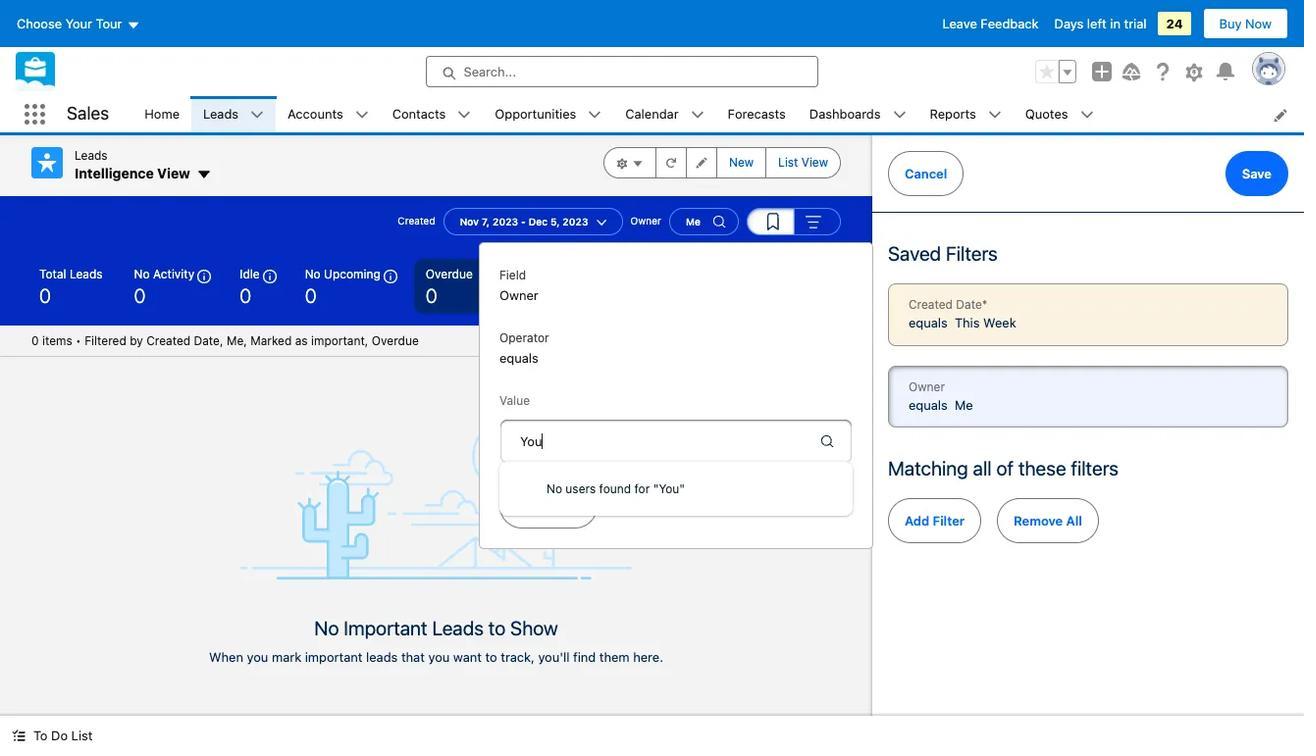 Task type: describe. For each thing, give the bounding box(es) containing it.
reports list item
[[918, 96, 1014, 133]]

leave
[[943, 16, 978, 31]]

no important leads to show when you mark important leads that you want to track, you'll find them here.
[[209, 617, 664, 665]]

feedback
[[981, 16, 1039, 31]]

them
[[600, 649, 630, 665]]

contacts list item
[[381, 96, 483, 133]]

save button
[[1226, 151, 1289, 196]]

home
[[145, 106, 180, 121]]

intelligence
[[75, 165, 154, 182]]

leave feedback
[[943, 16, 1039, 31]]

as
[[295, 333, 308, 348]]

remove all button
[[997, 499, 1099, 544]]

no users found for "you"
[[547, 482, 685, 497]]

text default image for opportunities
[[588, 108, 602, 122]]

date
[[956, 297, 982, 312]]

add filter
[[905, 513, 965, 529]]

me inside me 'button'
[[686, 215, 701, 227]]

to do list button
[[0, 717, 104, 756]]

leads up intelligence
[[75, 148, 108, 163]]

contacts
[[392, 106, 446, 121]]

add
[[905, 513, 930, 529]]

leads list item
[[191, 96, 276, 133]]

list view
[[778, 155, 828, 170]]

days left in trial
[[1055, 16, 1147, 31]]

leave feedback link
[[943, 16, 1039, 31]]

1 you from the left
[[247, 649, 268, 665]]

1 vertical spatial overdue
[[372, 333, 419, 348]]

text default image for leads
[[250, 108, 264, 122]]

1 vertical spatial owner
[[500, 288, 539, 303]]

found
[[599, 482, 631, 497]]

now
[[1246, 16, 1272, 31]]

Value text field
[[500, 419, 853, 464]]

value
[[500, 394, 530, 408]]

1 vertical spatial to
[[485, 649, 497, 665]]

forecasts
[[728, 106, 786, 121]]

0 items • filtered by created date, me, marked as important, overdue status
[[31, 333, 419, 348]]

no for important
[[314, 617, 339, 640]]

saved filters
[[888, 242, 998, 265]]

text default image for accounts
[[355, 108, 369, 122]]

0 items • filtered by created date, me, marked as important, overdue
[[31, 333, 419, 348]]

items
[[42, 333, 72, 348]]

you'll
[[538, 649, 570, 665]]

quotes list item
[[1014, 96, 1106, 133]]

date,
[[194, 333, 223, 348]]

done button
[[500, 484, 598, 529]]

0 inside "overdue 0"
[[426, 284, 437, 307]]

owner for owner equals me
[[909, 379, 945, 394]]

calendar
[[626, 106, 679, 121]]

field
[[500, 268, 526, 283]]

leads link
[[191, 96, 250, 133]]

show
[[510, 617, 558, 640]]

text default image for dashboards
[[893, 108, 907, 122]]

•
[[76, 333, 81, 348]]

accounts
[[288, 106, 343, 121]]

users
[[566, 482, 596, 497]]

filter
[[933, 513, 965, 529]]

save
[[1242, 166, 1272, 182]]

of
[[997, 457, 1014, 480]]

0 horizontal spatial created
[[146, 333, 191, 348]]

equals for operator equals
[[500, 350, 539, 366]]

new
[[729, 155, 754, 170]]

do
[[51, 728, 68, 744]]

"you"
[[653, 482, 685, 497]]

cancel button
[[888, 151, 964, 196]]

1 2023 from the left
[[493, 215, 519, 227]]

matching
[[888, 457, 969, 480]]

days
[[1055, 16, 1084, 31]]

me,
[[227, 333, 247, 348]]

field owner
[[500, 268, 539, 303]]

no for upcoming
[[305, 267, 321, 281]]

nov 7, 2023 - dec 5, 2023
[[460, 215, 588, 227]]

filters
[[1071, 457, 1119, 480]]

choose your tour
[[17, 16, 122, 31]]

quotes
[[1026, 106, 1069, 121]]

today
[[530, 267, 563, 281]]

0 inside total leads 0
[[39, 284, 51, 307]]

0 vertical spatial to
[[489, 617, 506, 640]]

opportunities list item
[[483, 96, 614, 133]]

text default image for contacts
[[458, 108, 472, 122]]

that
[[401, 649, 425, 665]]

left
[[1088, 16, 1107, 31]]

text default image for calendar
[[691, 108, 704, 122]]

key performance indicators group
[[0, 259, 873, 325]]

opportunities
[[495, 106, 577, 121]]

text default image down leads link
[[196, 167, 212, 183]]

text default image for reports
[[988, 108, 1002, 122]]

created for created
[[398, 215, 435, 227]]

overdue inside key performance indicators group
[[426, 267, 473, 281]]

quotes link
[[1014, 96, 1080, 133]]

forecasts link
[[716, 96, 798, 133]]

2 you from the left
[[428, 649, 450, 665]]

view for intelligence view
[[157, 165, 190, 182]]

-
[[521, 215, 526, 227]]

accounts list item
[[276, 96, 381, 133]]

reports link
[[918, 96, 988, 133]]

important,
[[311, 333, 368, 348]]

total leads 0
[[39, 267, 103, 307]]

idle
[[240, 267, 260, 281]]

list containing home
[[133, 96, 1305, 133]]

your
[[65, 16, 92, 31]]

marked
[[250, 333, 292, 348]]

track,
[[501, 649, 535, 665]]

important
[[344, 617, 428, 640]]



Task type: locate. For each thing, give the bounding box(es) containing it.
upcoming
[[324, 267, 381, 281]]

2 horizontal spatial owner
[[909, 379, 945, 394]]

calendar link
[[614, 96, 691, 133]]

buy now button
[[1203, 8, 1289, 39]]

text default image right quotes
[[1080, 108, 1094, 122]]

group down forecasts link
[[604, 147, 841, 179]]

0 vertical spatial me
[[686, 215, 701, 227]]

created left nov
[[398, 215, 435, 227]]

calendar list item
[[614, 96, 716, 133]]

0 vertical spatial list
[[778, 155, 798, 170]]

3 text default image from the left
[[1080, 108, 1094, 122]]

owner for owner
[[631, 215, 662, 227]]

all
[[973, 457, 992, 480]]

leads inside total leads 0
[[70, 267, 103, 281]]

want
[[453, 649, 482, 665]]

0
[[39, 284, 51, 307], [134, 284, 146, 307], [240, 284, 251, 307], [305, 284, 317, 307], [426, 284, 437, 307], [504, 284, 516, 307], [31, 333, 39, 348]]

list inside "button"
[[71, 728, 93, 744]]

2 vertical spatial created
[[146, 333, 191, 348]]

to do list
[[33, 728, 93, 744]]

equals left this
[[909, 315, 948, 331]]

you right that
[[428, 649, 450, 665]]

group containing new
[[604, 147, 841, 179]]

0 horizontal spatial owner
[[500, 288, 539, 303]]

owner inside owner equals me
[[909, 379, 945, 394]]

buy
[[1220, 16, 1242, 31]]

choose your tour button
[[16, 8, 141, 39]]

when
[[209, 649, 243, 665]]

1 horizontal spatial created
[[398, 215, 435, 227]]

important
[[305, 649, 363, 665]]

1 horizontal spatial me
[[955, 397, 973, 413]]

overdue down nov
[[426, 267, 473, 281]]

list inside button
[[778, 155, 798, 170]]

equals for owner equals me
[[909, 397, 948, 413]]

no upcoming
[[305, 267, 381, 281]]

operator equals
[[500, 330, 549, 366]]

1 vertical spatial list
[[71, 728, 93, 744]]

1 vertical spatial created
[[909, 297, 953, 312]]

leads
[[366, 649, 398, 665]]

me inside owner equals me
[[955, 397, 973, 413]]

equals inside created date * equals this week
[[909, 315, 948, 331]]

2 vertical spatial owner
[[909, 379, 945, 394]]

intelligence view
[[75, 165, 190, 182]]

owner down the field
[[500, 288, 539, 303]]

all
[[1067, 513, 1083, 529]]

view down 'dashboards' link
[[802, 155, 828, 170]]

text default image inside 'to do list' "button"
[[12, 730, 26, 743]]

1 text default image from the left
[[250, 108, 264, 122]]

0 inside the due today 0
[[504, 284, 516, 307]]

group
[[1036, 60, 1077, 83], [604, 147, 841, 179], [747, 208, 841, 235]]

1 horizontal spatial 2023
[[563, 215, 588, 227]]

text default image inside opportunities list item
[[588, 108, 602, 122]]

view inside list view button
[[802, 155, 828, 170]]

text default image right calendar
[[691, 108, 704, 122]]

accounts link
[[276, 96, 355, 133]]

text default image inside reports list item
[[988, 108, 1002, 122]]

text default image left accounts "link"
[[250, 108, 264, 122]]

*
[[982, 297, 988, 312]]

dashboards link
[[798, 96, 893, 133]]

0 horizontal spatial text default image
[[250, 108, 264, 122]]

2023 right "5,"
[[563, 215, 588, 227]]

operator
[[500, 330, 549, 345]]

1 horizontal spatial list
[[778, 155, 798, 170]]

2 text default image from the left
[[458, 108, 472, 122]]

home link
[[133, 96, 191, 133]]

leads right "home"
[[203, 106, 239, 121]]

owner left me 'button'
[[631, 215, 662, 227]]

view for list view
[[802, 155, 828, 170]]

equals up matching
[[909, 397, 948, 413]]

text default image left reports link
[[893, 108, 907, 122]]

list right the do
[[71, 728, 93, 744]]

2 horizontal spatial text default image
[[1080, 108, 1094, 122]]

owner down created date * equals this week
[[909, 379, 945, 394]]

equals inside owner equals me
[[909, 397, 948, 413]]

nov
[[460, 215, 479, 227]]

equals
[[909, 315, 948, 331], [500, 350, 539, 366], [909, 397, 948, 413]]

choose
[[17, 16, 62, 31]]

overdue right the important,
[[372, 333, 419, 348]]

0 vertical spatial overdue
[[426, 267, 473, 281]]

1 horizontal spatial overdue
[[426, 267, 473, 281]]

0 horizontal spatial me
[[686, 215, 701, 227]]

1 horizontal spatial text default image
[[458, 108, 472, 122]]

no up done
[[547, 482, 562, 497]]

1 vertical spatial group
[[604, 147, 841, 179]]

text default image
[[355, 108, 369, 122], [588, 108, 602, 122], [691, 108, 704, 122], [893, 108, 907, 122], [988, 108, 1002, 122], [196, 167, 212, 183], [12, 730, 26, 743]]

text default image left 'to'
[[12, 730, 26, 743]]

created date * equals this week
[[909, 297, 1017, 331]]

me button
[[669, 208, 739, 235]]

1 horizontal spatial view
[[802, 155, 828, 170]]

0 vertical spatial group
[[1036, 60, 1077, 83]]

0 horizontal spatial view
[[157, 165, 190, 182]]

find
[[573, 649, 596, 665]]

remove
[[1014, 513, 1063, 529]]

text default image right contacts
[[458, 108, 472, 122]]

list right new
[[778, 155, 798, 170]]

text default image
[[250, 108, 264, 122], [458, 108, 472, 122], [1080, 108, 1094, 122]]

7,
[[482, 215, 490, 227]]

no activity
[[134, 267, 195, 281]]

2023 left - on the left of the page
[[493, 215, 519, 227]]

created for created date * equals this week
[[909, 297, 953, 312]]

text default image right reports
[[988, 108, 1002, 122]]

no left upcoming at the top
[[305, 267, 321, 281]]

2 horizontal spatial created
[[909, 297, 953, 312]]

2 vertical spatial equals
[[909, 397, 948, 413]]

dashboards list item
[[798, 96, 918, 133]]

leads up want
[[432, 617, 484, 640]]

2 2023 from the left
[[563, 215, 588, 227]]

due
[[504, 267, 526, 281]]

filters
[[946, 242, 998, 265]]

list
[[133, 96, 1305, 133]]

created inside created date * equals this week
[[909, 297, 953, 312]]

these
[[1019, 457, 1067, 480]]

text default image inside quotes list item
[[1080, 108, 1094, 122]]

new button
[[717, 147, 767, 179]]

list view button
[[766, 147, 841, 179]]

no inside no important leads to show when you mark important leads that you want to track, you'll find them here.
[[314, 617, 339, 640]]

here.
[[633, 649, 664, 665]]

search... button
[[426, 56, 818, 87]]

1 vertical spatial equals
[[500, 350, 539, 366]]

leads right the total
[[70, 267, 103, 281]]

2 vertical spatial group
[[747, 208, 841, 235]]

text default image right accounts
[[355, 108, 369, 122]]

total
[[39, 267, 66, 281]]

created right by
[[146, 333, 191, 348]]

to
[[33, 728, 48, 744]]

no for users
[[547, 482, 562, 497]]

leads inside no important leads to show when you mark important leads that you want to track, you'll find them here.
[[432, 617, 484, 640]]

view right intelligence
[[157, 165, 190, 182]]

1 vertical spatial me
[[955, 397, 973, 413]]

owner equals me
[[909, 379, 973, 413]]

0 vertical spatial owner
[[631, 215, 662, 227]]

cancel
[[905, 166, 948, 182]]

group up quotes list item
[[1036, 60, 1077, 83]]

text default image down search... button
[[588, 108, 602, 122]]

contacts link
[[381, 96, 458, 133]]

created left date
[[909, 297, 953, 312]]

0 horizontal spatial overdue
[[372, 333, 419, 348]]

leads
[[203, 106, 239, 121], [75, 148, 108, 163], [70, 267, 103, 281], [432, 617, 484, 640]]

1 horizontal spatial owner
[[631, 215, 662, 227]]

due today 0
[[504, 267, 563, 307]]

remove all
[[1014, 513, 1083, 529]]

view
[[802, 155, 828, 170], [157, 165, 190, 182]]

0 horizontal spatial list
[[71, 728, 93, 744]]

you left mark
[[247, 649, 268, 665]]

no left activity
[[134, 267, 150, 281]]

0 horizontal spatial 2023
[[493, 215, 519, 227]]

24
[[1167, 16, 1183, 31]]

text default image inside contacts list item
[[458, 108, 472, 122]]

buy now
[[1220, 16, 1272, 31]]

week
[[984, 315, 1017, 331]]

text default image inside accounts list item
[[355, 108, 369, 122]]

you
[[247, 649, 268, 665], [428, 649, 450, 665]]

0 vertical spatial created
[[398, 215, 435, 227]]

group down list view button
[[747, 208, 841, 235]]

equals down operator
[[500, 350, 539, 366]]

me
[[686, 215, 701, 227], [955, 397, 973, 413]]

trial
[[1124, 16, 1147, 31]]

matching all of these filters
[[888, 457, 1119, 480]]

done
[[533, 499, 565, 514]]

no for activity
[[134, 267, 150, 281]]

owner
[[631, 215, 662, 227], [500, 288, 539, 303], [909, 379, 945, 394]]

text default image inside leads list item
[[250, 108, 264, 122]]

in
[[1110, 16, 1121, 31]]

dec
[[529, 215, 548, 227]]

equals inside operator equals
[[500, 350, 539, 366]]

1 horizontal spatial you
[[428, 649, 450, 665]]

0 horizontal spatial you
[[247, 649, 268, 665]]

saved
[[888, 242, 941, 265]]

text default image for quotes
[[1080, 108, 1094, 122]]

this
[[955, 315, 980, 331]]

filtered
[[85, 333, 126, 348]]

to up track,
[[489, 617, 506, 640]]

leads inside list item
[[203, 106, 239, 121]]

by
[[130, 333, 143, 348]]

mark
[[272, 649, 302, 665]]

5,
[[551, 215, 560, 227]]

text default image inside dashboards list item
[[893, 108, 907, 122]]

overdue
[[426, 267, 473, 281], [372, 333, 419, 348]]

text default image inside calendar list item
[[691, 108, 704, 122]]

0 vertical spatial equals
[[909, 315, 948, 331]]

list
[[778, 155, 798, 170], [71, 728, 93, 744]]

no up important
[[314, 617, 339, 640]]

to right want
[[485, 649, 497, 665]]

nov 7, 2023 - dec 5, 2023 button
[[443, 208, 623, 235]]



Task type: vqa. For each thing, say whether or not it's contained in the screenshot.
Chatter.)
no



